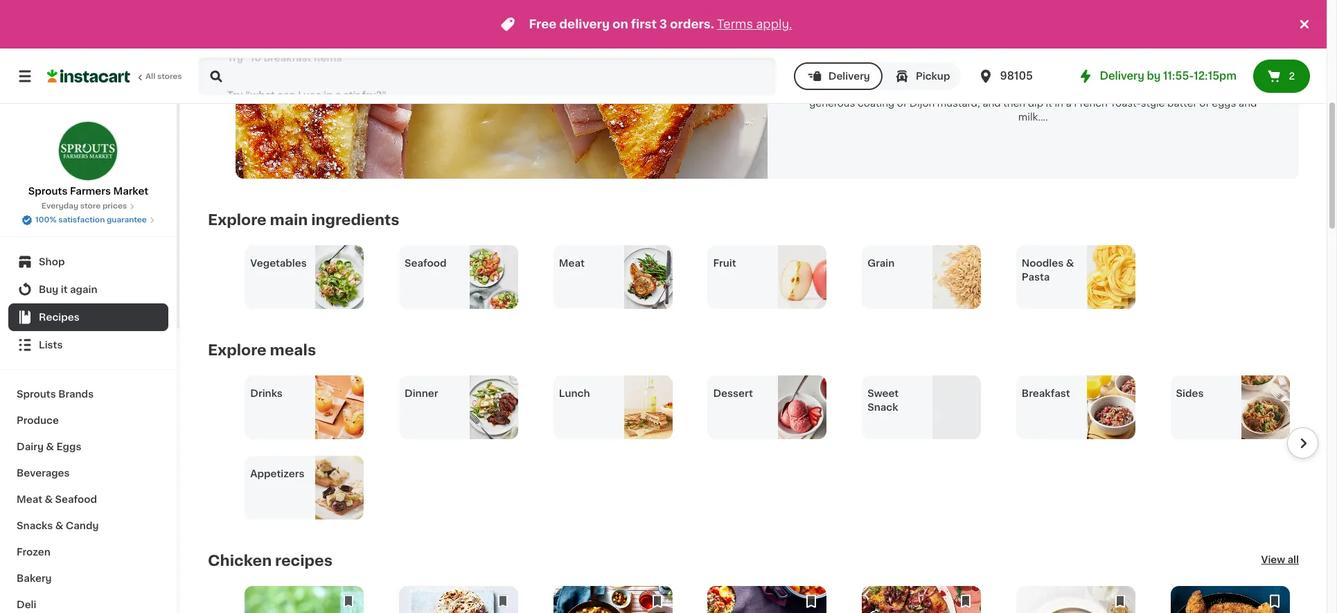 Task type: vqa. For each thing, say whether or not it's contained in the screenshot.
ingredients
yes



Task type: describe. For each thing, give the bounding box(es) containing it.
instacart logo image
[[47, 68, 130, 85]]

orders.
[[670, 19, 714, 30]]

market
[[113, 186, 148, 196]]

snacks
[[17, 521, 53, 531]]

deli
[[17, 600, 36, 610]]

sprouts farmers market logo image
[[58, 121, 119, 182]]

on
[[613, 19, 629, 30]]

item carousel region containing monte cristos are retro in all the best ways. you start with a ham and cheese sandwich that has a generous coating of dijon mustard, and then dip it in a french toast-style batter of eggs and milk....
[[208, 0, 1319, 178]]

start
[[1032, 84, 1055, 94]]

delivery for delivery by 11:55-12:15pm
[[1100, 71, 1145, 81]]

terms apply. link
[[717, 19, 793, 30]]

prices
[[102, 202, 127, 210]]

frozen link
[[8, 539, 168, 566]]

explore meals
[[208, 343, 316, 357]]

terms
[[717, 19, 753, 30]]

breakfast link
[[1017, 375, 1136, 439]]

produce link
[[8, 408, 168, 434]]

meat & seafood
[[17, 495, 97, 505]]

dairy & eggs link
[[8, 434, 168, 460]]

recipes link
[[8, 304, 168, 331]]

has
[[1242, 84, 1259, 94]]

ingredients
[[311, 212, 400, 227]]

stores
[[157, 73, 182, 80]]

sweet snack
[[868, 388, 899, 412]]

frozen
[[17, 548, 50, 557]]

0 horizontal spatial and
[[983, 98, 1001, 108]]

meat & seafood link
[[8, 487, 168, 513]]

1 horizontal spatial all
[[1288, 555, 1300, 565]]

mustard,
[[938, 98, 980, 108]]

main
[[270, 212, 308, 227]]

sides link
[[1171, 375, 1290, 439]]

15 min
[[1021, 56, 1046, 63]]

& for meat
[[45, 495, 53, 505]]

sprouts for sprouts brands
[[17, 390, 56, 399]]

4 recipe card group from the left
[[708, 586, 827, 613]]

1 of from the left
[[897, 98, 907, 108]]

all stores link
[[47, 57, 183, 96]]

explore for explore main ingredients
[[208, 212, 267, 227]]

pickup
[[916, 71, 950, 81]]

explore main ingredients
[[208, 212, 400, 227]]

dijon
[[910, 98, 935, 108]]

2 recipe card group from the left
[[399, 586, 518, 613]]

2 horizontal spatial a
[[1262, 84, 1268, 94]]

& for noodles
[[1066, 258, 1074, 268]]

shop link
[[8, 248, 168, 276]]

grain link
[[862, 245, 982, 309]]

that
[[1220, 84, 1240, 94]]

pasta
[[1022, 272, 1050, 282]]

drinks link
[[245, 375, 364, 439]]

deli link
[[8, 592, 168, 613]]

all inside monte cristos are retro in all the best ways. you start with a ham and cheese sandwich that has a generous coating of dijon mustard, and then dip it in a french toast-style batter of eggs and milk....
[[925, 84, 936, 94]]

0 vertical spatial in
[[914, 84, 923, 94]]

cristos
[[833, 84, 868, 94]]

shop
[[39, 257, 65, 267]]

seafood link
[[399, 245, 518, 309]]

bakery link
[[8, 566, 168, 592]]

guarantee
[[107, 216, 147, 224]]

noodles & pasta
[[1022, 258, 1074, 282]]

fruit
[[713, 258, 737, 268]]

sides
[[1177, 388, 1204, 398]]

recipes
[[275, 553, 333, 568]]

1 recipe card group from the left
[[245, 586, 364, 613]]

item carousel region containing drinks
[[208, 375, 1319, 519]]

6 recipe card group from the left
[[1017, 586, 1136, 613]]

bakery
[[17, 574, 52, 584]]

monte
[[800, 84, 831, 94]]

lists link
[[8, 331, 168, 359]]

by
[[1147, 71, 1161, 81]]

then
[[1004, 98, 1026, 108]]

delivery by 11:55-12:15pm link
[[1078, 68, 1237, 85]]

2 horizontal spatial and
[[1239, 98, 1257, 108]]

sprouts for sprouts farmers market
[[28, 186, 68, 196]]

12:15pm
[[1194, 71, 1237, 81]]

view all link
[[1262, 553, 1300, 569]]

sprouts farmers market
[[28, 186, 148, 196]]

lunch
[[559, 388, 590, 398]]

coating
[[858, 98, 895, 108]]

delivery button
[[794, 62, 883, 90]]

appetizers
[[250, 469, 305, 479]]

apply.
[[756, 19, 793, 30]]

explore for explore meals
[[208, 343, 267, 357]]

sweet snack link
[[862, 375, 982, 439]]

3
[[660, 19, 667, 30]]

meat for meat
[[559, 258, 585, 268]]

meat link
[[554, 245, 673, 309]]

sprouts brands
[[17, 390, 94, 399]]

it inside monte cristos are retro in all the best ways. you start with a ham and cheese sandwich that has a generous coating of dijon mustard, and then dip it in a french toast-style batter of eggs and milk....
[[1046, 98, 1053, 108]]

lunch link
[[554, 375, 673, 439]]

store
[[80, 202, 101, 210]]



Task type: locate. For each thing, give the bounding box(es) containing it.
1 vertical spatial item carousel region
[[208, 375, 1319, 519]]

meat
[[559, 258, 585, 268], [17, 495, 42, 505]]

it right 'dip'
[[1046, 98, 1053, 108]]

dessert link
[[708, 375, 827, 439]]

0 horizontal spatial in
[[914, 84, 923, 94]]

first
[[631, 19, 657, 30]]

delivery for delivery
[[829, 71, 870, 81]]

Search field
[[200, 58, 775, 94]]

1 explore from the top
[[208, 212, 267, 227]]

brands
[[58, 390, 94, 399]]

7 recipe card group from the left
[[1171, 586, 1290, 613]]

dinner link
[[399, 375, 518, 439]]

view all
[[1262, 555, 1300, 565]]

0 vertical spatial it
[[1046, 98, 1053, 108]]

0 vertical spatial meat
[[559, 258, 585, 268]]

pickup button
[[883, 62, 962, 90]]

delivery
[[560, 19, 610, 30]]

delivery up ham
[[1100, 71, 1145, 81]]

1 horizontal spatial delivery
[[1100, 71, 1145, 81]]

& for dairy
[[46, 442, 54, 452]]

3 recipe card group from the left
[[554, 586, 673, 613]]

snacks & candy link
[[8, 513, 168, 539]]

eggs
[[1212, 98, 1237, 108]]

2 button
[[1254, 60, 1311, 93]]

everyday store prices
[[41, 202, 127, 210]]

sprouts inside sprouts farmers market link
[[28, 186, 68, 196]]

eggs
[[56, 442, 81, 452]]

vegetables
[[250, 258, 307, 268]]

explore up drinks
[[208, 343, 267, 357]]

sprouts up produce
[[17, 390, 56, 399]]

1 horizontal spatial and
[[1112, 84, 1130, 94]]

snack
[[868, 402, 899, 412]]

1 vertical spatial all
[[1288, 555, 1300, 565]]

& left the candy
[[55, 521, 63, 531]]

sprouts up everyday
[[28, 186, 68, 196]]

all stores
[[146, 73, 182, 80]]

a down with
[[1066, 98, 1072, 108]]

style
[[1141, 98, 1165, 108]]

view
[[1262, 555, 1286, 565]]

recipes
[[39, 313, 80, 322]]

None search field
[[198, 57, 776, 96]]

all right view
[[1288, 555, 1300, 565]]

snacks & candy
[[17, 521, 99, 531]]

0 horizontal spatial meat
[[17, 495, 42, 505]]

fruit link
[[708, 245, 827, 309]]

best
[[957, 84, 979, 94]]

a right with
[[1080, 84, 1086, 94]]

0 vertical spatial seafood
[[405, 258, 447, 268]]

you
[[1012, 84, 1030, 94]]

a
[[1080, 84, 1086, 94], [1262, 84, 1268, 94], [1066, 98, 1072, 108]]

1 horizontal spatial in
[[1055, 98, 1064, 108]]

&
[[1066, 258, 1074, 268], [46, 442, 54, 452], [45, 495, 53, 505], [55, 521, 63, 531]]

batter
[[1168, 98, 1197, 108]]

1 vertical spatial meat
[[17, 495, 42, 505]]

meat inside "link"
[[559, 258, 585, 268]]

0 vertical spatial sprouts
[[28, 186, 68, 196]]

and down has
[[1239, 98, 1257, 108]]

candy
[[66, 521, 99, 531]]

& inside the noodles & pasta
[[1066, 258, 1074, 268]]

1 vertical spatial explore
[[208, 343, 267, 357]]

grain
[[868, 258, 895, 268]]

sweet
[[868, 388, 899, 398]]

recipe card group
[[245, 586, 364, 613], [399, 586, 518, 613], [554, 586, 673, 613], [708, 586, 827, 613], [862, 586, 982, 613], [1017, 586, 1136, 613], [1171, 586, 1290, 613]]

in down with
[[1055, 98, 1064, 108]]

delivery up cristos
[[829, 71, 870, 81]]

buy it again
[[39, 285, 97, 295]]

15
[[1021, 56, 1029, 63]]

item carousel region
[[208, 0, 1319, 178], [208, 375, 1319, 519]]

sprouts brands link
[[8, 381, 168, 408]]

delivery inside delivery button
[[829, 71, 870, 81]]

98105
[[1000, 71, 1033, 81]]

produce
[[17, 416, 59, 426]]

chicken recipes
[[208, 553, 333, 568]]

seafood
[[405, 258, 447, 268], [55, 495, 97, 505]]

appetizers link
[[245, 456, 364, 519]]

retro
[[889, 84, 912, 94]]

everyday
[[41, 202, 78, 210]]

a right has
[[1262, 84, 1268, 94]]

5 recipe card group from the left
[[862, 586, 982, 613]]

with
[[1057, 84, 1078, 94]]

0 horizontal spatial of
[[897, 98, 907, 108]]

explore
[[208, 212, 267, 227], [208, 343, 267, 357]]

0 horizontal spatial it
[[61, 285, 68, 295]]

1 vertical spatial in
[[1055, 98, 1064, 108]]

1 horizontal spatial of
[[1200, 98, 1210, 108]]

noodles
[[1022, 258, 1064, 268]]

1 horizontal spatial a
[[1080, 84, 1086, 94]]

beverages
[[17, 469, 70, 478]]

and down "ways."
[[983, 98, 1001, 108]]

1 horizontal spatial meat
[[559, 258, 585, 268]]

100% satisfaction guarantee
[[35, 216, 147, 224]]

breakfast
[[1022, 388, 1070, 398]]

2 of from the left
[[1200, 98, 1210, 108]]

2
[[1289, 71, 1296, 81]]

1 vertical spatial seafood
[[55, 495, 97, 505]]

sprouts farmers market link
[[28, 121, 148, 198]]

& for snacks
[[55, 521, 63, 531]]

sprouts inside sprouts brands link
[[17, 390, 56, 399]]

0 vertical spatial all
[[925, 84, 936, 94]]

farmers
[[70, 186, 111, 196]]

french
[[1074, 98, 1108, 108]]

noodles & pasta link
[[1017, 245, 1136, 309]]

0 horizontal spatial seafood
[[55, 495, 97, 505]]

of down retro
[[897, 98, 907, 108]]

meat for meat & seafood
[[17, 495, 42, 505]]

all down pickup
[[925, 84, 936, 94]]

meals
[[270, 343, 316, 357]]

vegetables link
[[245, 245, 364, 309]]

limited time offer region
[[0, 0, 1297, 49]]

and up toast-
[[1112, 84, 1130, 94]]

ham
[[1088, 84, 1110, 94]]

1 vertical spatial sprouts
[[17, 390, 56, 399]]

2 item carousel region from the top
[[208, 375, 1319, 519]]

min
[[1031, 56, 1046, 63]]

dinner
[[405, 388, 438, 398]]

delivery inside delivery by 11:55-12:15pm link
[[1100, 71, 1145, 81]]

generous
[[810, 98, 856, 108]]

buy it again link
[[8, 276, 168, 304]]

in up dijon
[[914, 84, 923, 94]]

free delivery on first 3 orders. terms apply.
[[529, 19, 793, 30]]

1 horizontal spatial it
[[1046, 98, 1053, 108]]

1 item carousel region from the top
[[208, 0, 1319, 178]]

again
[[70, 285, 97, 295]]

everyday store prices link
[[41, 201, 135, 212]]

& left eggs
[[46, 442, 54, 452]]

& down 'beverages'
[[45, 495, 53, 505]]

0 horizontal spatial delivery
[[829, 71, 870, 81]]

0 vertical spatial item carousel region
[[208, 0, 1319, 178]]

explore left main
[[208, 212, 267, 227]]

dairy
[[17, 442, 44, 452]]

1 horizontal spatial seafood
[[405, 258, 447, 268]]

of down sandwich at the top of the page
[[1200, 98, 1210, 108]]

service type group
[[794, 62, 962, 90]]

satisfaction
[[58, 216, 105, 224]]

all
[[925, 84, 936, 94], [1288, 555, 1300, 565]]

98105 button
[[978, 57, 1061, 96]]

it right buy
[[61, 285, 68, 295]]

the
[[939, 84, 955, 94]]

0 horizontal spatial a
[[1066, 98, 1072, 108]]

ways.
[[982, 84, 1009, 94]]

1 vertical spatial it
[[61, 285, 68, 295]]

all
[[146, 73, 155, 80]]

it inside buy it again link
[[61, 285, 68, 295]]

2 explore from the top
[[208, 343, 267, 357]]

0 horizontal spatial all
[[925, 84, 936, 94]]

chicken
[[208, 553, 272, 568]]

& right noodles
[[1066, 258, 1074, 268]]

beverages link
[[8, 460, 168, 487]]

lists
[[39, 340, 63, 350]]

0 vertical spatial explore
[[208, 212, 267, 227]]

dairy & eggs
[[17, 442, 81, 452]]

in
[[914, 84, 923, 94], [1055, 98, 1064, 108]]



